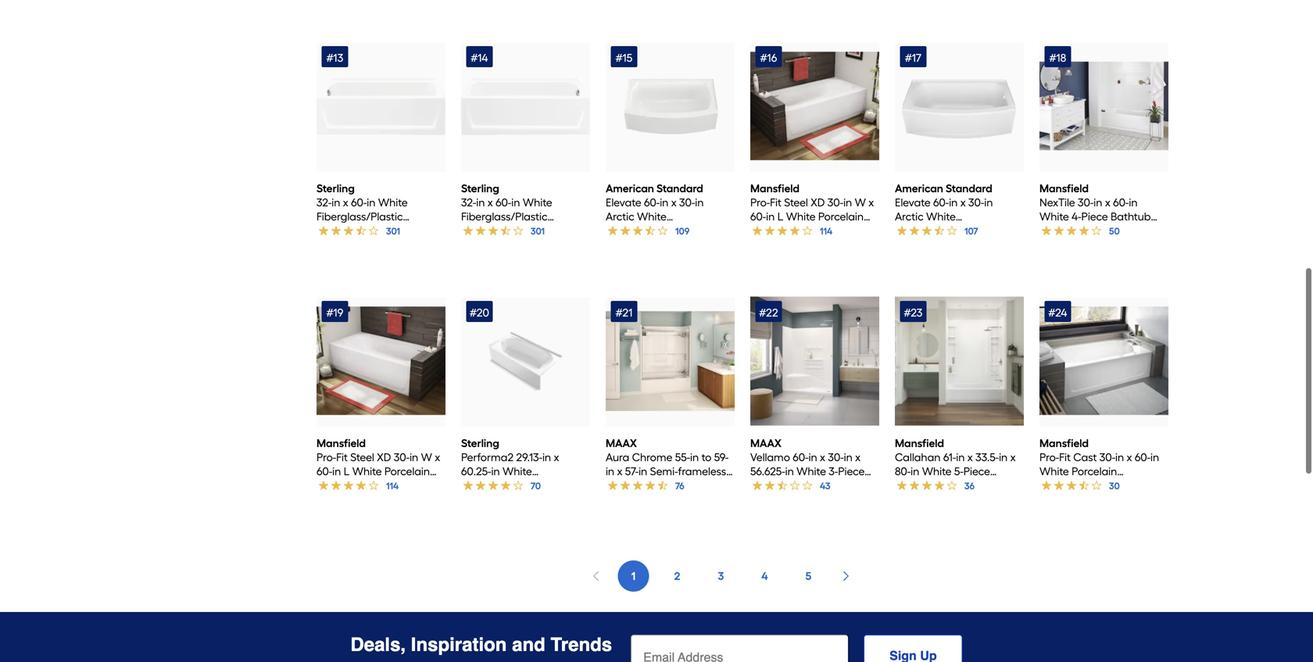 Task type: locate. For each thing, give the bounding box(es) containing it.
30- up 4-
[[1078, 196, 1094, 209]]

american standard up '109'
[[606, 182, 704, 195]]

114
[[820, 226, 833, 237], [386, 481, 399, 492]]

#13
[[326, 51, 344, 65]]

back
[[938, 479, 963, 492]]

#20
[[470, 306, 490, 319]]

maax for vellamo
[[751, 437, 782, 450]]

surround
[[1040, 224, 1086, 237], [794, 479, 840, 492]]

1 american standard link from the left
[[606, 181, 735, 224]]

bathtub down semi- at the bottom of the page
[[642, 479, 682, 492]]

4 stars image for #23
[[895, 478, 976, 495]]

0 horizontal spatial surround
[[794, 479, 840, 492]]

1 vertical spatial 30-
[[828, 451, 844, 464]]

2 american standard link from the left
[[895, 181, 1024, 224]]

x
[[1106, 196, 1111, 209], [820, 451, 826, 464], [856, 451, 861, 464], [968, 451, 973, 464], [1011, 451, 1016, 464], [617, 465, 623, 478]]

american
[[606, 182, 655, 195], [895, 182, 944, 195]]

sterling
[[317, 182, 355, 195], [461, 182, 500, 195], [461, 437, 500, 450]]

60-
[[1114, 196, 1130, 209], [793, 451, 809, 464]]

american standard link up '109'
[[606, 181, 735, 224]]

x right 33.5- on the right bottom
[[1011, 451, 1016, 464]]

x up 43
[[820, 451, 826, 464]]

1 standard from the left
[[657, 182, 704, 195]]

4 stars image for #19
[[317, 478, 400, 495]]

#24
[[1049, 306, 1068, 319]]

1 horizontal spatial 301
[[531, 226, 545, 237]]

surround down 3-
[[794, 479, 840, 492]]

60- up 50
[[1114, 196, 1130, 209]]

0 horizontal spatial piece
[[839, 465, 865, 478]]

3 button
[[706, 561, 737, 592]]

1 horizontal spatial 114
[[820, 226, 833, 237]]

#19
[[327, 306, 344, 319]]

american standard link up 107
[[895, 181, 1024, 224]]

x left 33.5- on the right bottom
[[968, 451, 973, 464]]

mansfield callahan 61-in x 33.5-in x 80-in white 5-piece bathtub back wall panel #807139-000-129-000 image
[[895, 297, 1024, 426]]

4.5 stars image
[[606, 478, 686, 495]]

4 stars image for #18
[[1040, 223, 1121, 240]]

mansfield for #24
[[1040, 437, 1089, 450]]

maax inside maax aura chrome 55-in to 59- in x 57-in semi-frameless sliding bathtub door
[[606, 437, 637, 450]]

2 american standard from the left
[[895, 182, 993, 195]]

4-
[[1072, 210, 1082, 223]]

standard up 107
[[946, 182, 993, 195]]

2 horizontal spatial piece
[[1082, 210, 1109, 223]]

4 stars image containing 50
[[1040, 223, 1121, 240]]

white for maax vellamo 60-in x 30-in x 56.625-in white 3-piece bathtub surround
[[797, 465, 827, 478]]

maax aura chrome 55-in to 59- in x 57-in semi-frameless sliding bathtub door
[[606, 437, 729, 492]]

white
[[1040, 210, 1070, 223], [797, 465, 827, 478], [923, 465, 952, 478]]

maax
[[606, 437, 637, 450], [751, 437, 782, 450]]

bathtub
[[1111, 210, 1152, 223], [642, 479, 682, 492], [751, 479, 791, 492], [895, 479, 936, 492]]

3.5 stars image for #14
[[461, 223, 546, 240]]

semi-
[[650, 465, 678, 478]]

1 horizontal spatial surround
[[1040, 224, 1086, 237]]

surround down 4-
[[1040, 224, 1086, 237]]

and
[[512, 634, 546, 656]]

57-
[[625, 465, 639, 478]]

american standard link for #15
[[606, 181, 735, 224]]

2 maax from the left
[[751, 437, 782, 450]]

36
[[965, 481, 975, 492]]

2.5 stars image
[[751, 478, 832, 495]]

x inside maax aura chrome 55-in to 59- in x 57-in semi-frameless sliding bathtub door
[[617, 465, 623, 478]]

piece inside mansfield callahan 61-in x 33.5-in x 80-in white 5-piece bathtub back wall panel
[[964, 465, 991, 478]]

114 for #19
[[386, 481, 399, 492]]

0 horizontal spatial standard
[[657, 182, 704, 195]]

3.5 stars image containing 107
[[895, 223, 980, 240]]

4 stars image containing 36
[[895, 478, 976, 495]]

1 vertical spatial 60-
[[793, 451, 809, 464]]

60- inside mansfield nextile 30-in x 60-in white 4-piece bathtub surround
[[1114, 196, 1130, 209]]

american standard for #15
[[606, 182, 704, 195]]

mansfield callahan 61-in x 33.5-in x 80-in white 5-piece bathtub back wall panel
[[895, 437, 1018, 492]]

white inside the maax vellamo 60-in x 30-in x 56.625-in white 3-piece bathtub surround
[[797, 465, 827, 478]]

0 horizontal spatial 301
[[386, 226, 400, 237]]

50
[[1110, 226, 1120, 237]]

1 horizontal spatial american
[[895, 182, 944, 195]]

0 horizontal spatial 30-
[[828, 451, 844, 464]]

x left 57-
[[617, 465, 623, 478]]

sliding
[[606, 479, 639, 492]]

sterling link
[[317, 181, 446, 224], [461, 181, 590, 224], [461, 436, 590, 479]]

1 american from the left
[[606, 182, 655, 195]]

0 horizontal spatial 60-
[[793, 451, 809, 464]]

sterling link for #13
[[317, 181, 446, 224]]

mansfield link
[[751, 181, 880, 224], [317, 436, 446, 479], [1040, 436, 1169, 479]]

0 horizontal spatial american standard link
[[606, 181, 735, 224]]

bathtub up 50
[[1111, 210, 1152, 223]]

1 horizontal spatial american standard
[[895, 182, 993, 195]]

mansfield nextile 30-in x 60-in white 4-piece bathtub surround #low-6100-00 image
[[1040, 42, 1169, 171]]

american standard elevate 60-in x 30-in arctic white fiberglass/plastic composite alcove soaking bathtub (right drain) #2576102.011 image
[[895, 42, 1024, 171]]

piece for mansfield callahan 61-in x 33.5-in x 80-in white 5-piece bathtub back wall panel
[[964, 465, 991, 478]]

301
[[386, 226, 400, 237], [531, 226, 545, 237]]

0 horizontal spatial american
[[606, 182, 655, 195]]

2 american from the left
[[895, 182, 944, 195]]

surround inside the maax vellamo 60-in x 30-in x 56.625-in white 3-piece bathtub surround
[[794, 479, 840, 492]]

white down 61-
[[923, 465, 952, 478]]

1 horizontal spatial mansfield link
[[751, 181, 880, 224]]

standard up '109'
[[657, 182, 704, 195]]

0 horizontal spatial mansfield link
[[317, 436, 446, 479]]

maax vellamo 60-in x 30-in x 56.625-in white 3-piece bathtub surround
[[751, 437, 865, 492]]

1
[[632, 570, 636, 583]]

4 button
[[750, 561, 781, 592]]

form
[[631, 635, 963, 662]]

mansfield
[[751, 182, 800, 195], [1040, 182, 1089, 195], [317, 437, 366, 450], [895, 437, 945, 450], [1040, 437, 1089, 450]]

4 stars image for #16
[[751, 223, 834, 240]]

5-
[[955, 465, 964, 478]]

american standard up 107
[[895, 182, 993, 195]]

60- up the 2.5 stars image
[[793, 451, 809, 464]]

white inside mansfield callahan 61-in x 33.5-in x 80-in white 5-piece bathtub back wall panel
[[923, 465, 952, 478]]

0 vertical spatial surround
[[1040, 224, 1086, 237]]

panel
[[990, 479, 1018, 492]]

piece inside mansfield nextile 30-in x 60-in white 4-piece bathtub surround
[[1082, 210, 1109, 223]]

deals, inspiration and trends
[[351, 634, 612, 656]]

sterling 32-in x 60-in white fiberglass/plastic composite alcove soaking bathtub (left drain) #71121810-0 image
[[317, 42, 446, 171]]

301 for #13
[[386, 226, 400, 237]]

43
[[820, 481, 831, 492]]

30- up 3-
[[828, 451, 844, 464]]

30-
[[1078, 196, 1094, 209], [828, 451, 844, 464]]

2 horizontal spatial white
[[1040, 210, 1070, 223]]

#14
[[471, 51, 489, 65]]

107
[[965, 226, 979, 237]]

trends
[[551, 634, 612, 656]]

3.5 stars image containing 109
[[606, 223, 691, 240]]

0 vertical spatial 60-
[[1114, 196, 1130, 209]]

piece
[[1082, 210, 1109, 223], [839, 465, 865, 478], [964, 465, 991, 478]]

american for #15
[[606, 182, 655, 195]]

3.5 stars image
[[317, 223, 401, 240], [461, 223, 546, 240], [606, 223, 691, 240], [895, 223, 980, 240], [1040, 478, 1121, 495]]

0 vertical spatial 30-
[[1078, 196, 1094, 209]]

maax up 'vellamo'
[[751, 437, 782, 450]]

3.5 stars image for #15
[[606, 223, 691, 240]]

standard for #15
[[657, 182, 704, 195]]

2 horizontal spatial mansfield link
[[1040, 436, 1169, 479]]

mansfield for #16
[[751, 182, 800, 195]]

white up 43
[[797, 465, 827, 478]]

to
[[702, 451, 712, 464]]

30
[[1110, 481, 1120, 492]]

0 horizontal spatial 114
[[386, 481, 399, 492]]

1 horizontal spatial 60-
[[1114, 196, 1130, 209]]

door
[[685, 479, 709, 492]]

mansfield nextile 30-in x 60-in white 4-piece bathtub surround
[[1040, 182, 1152, 237]]

1 horizontal spatial standard
[[946, 182, 993, 195]]

#16
[[761, 51, 778, 65]]

1 maax from the left
[[606, 437, 637, 450]]

white for mansfield callahan 61-in x 33.5-in x 80-in white 5-piece bathtub back wall panel
[[923, 465, 952, 478]]

2 301 from the left
[[531, 226, 545, 237]]

chevron right image
[[840, 570, 853, 583]]

5
[[806, 570, 812, 583]]

in
[[1094, 196, 1103, 209], [1130, 196, 1138, 209], [691, 451, 699, 464], [809, 451, 818, 464], [844, 451, 853, 464], [957, 451, 965, 464], [1000, 451, 1008, 464], [606, 465, 615, 478], [639, 465, 648, 478], [786, 465, 794, 478], [911, 465, 920, 478]]

mansfield link for #24
[[1040, 436, 1169, 479]]

4 stars image containing 70
[[461, 478, 542, 495]]

mansfield inside mansfield nextile 30-in x 60-in white 4-piece bathtub surround
[[1040, 182, 1089, 195]]

american standard
[[606, 182, 704, 195], [895, 182, 993, 195]]

standard
[[657, 182, 704, 195], [946, 182, 993, 195]]

0 horizontal spatial white
[[797, 465, 827, 478]]

#21
[[616, 306, 633, 319]]

76
[[676, 481, 685, 492]]

white down nextile
[[1040, 210, 1070, 223]]

bathtub down 56.625-
[[751, 479, 791, 492]]

chrome
[[632, 451, 673, 464]]

american standard link
[[606, 181, 735, 224], [895, 181, 1024, 224]]

59-
[[715, 451, 729, 464]]

1 vertical spatial 114
[[386, 481, 399, 492]]

1 horizontal spatial piece
[[964, 465, 991, 478]]

american standard link for #17
[[895, 181, 1024, 224]]

surround inside mansfield nextile 30-in x 60-in white 4-piece bathtub surround
[[1040, 224, 1086, 237]]

maax inside the maax vellamo 60-in x 30-in x 56.625-in white 3-piece bathtub surround
[[751, 437, 782, 450]]

maax vellamo 60-in x 30-in x 56.625-in white 3-piece bathtub surround #107140-000-002-000 image
[[751, 297, 880, 426]]

bathtub down 80-
[[895, 479, 936, 492]]

2 standard from the left
[[946, 182, 993, 195]]

nextile
[[1040, 196, 1076, 209]]

1 vertical spatial surround
[[794, 479, 840, 492]]

3.5 stars image for #13
[[317, 223, 401, 240]]

bathtub inside mansfield callahan 61-in x 33.5-in x 80-in white 5-piece bathtub back wall panel
[[895, 479, 936, 492]]

1 301 from the left
[[386, 226, 400, 237]]

0 vertical spatial 114
[[820, 226, 833, 237]]

1 horizontal spatial maax
[[751, 437, 782, 450]]

x up 50
[[1106, 196, 1111, 209]]

1 american standard from the left
[[606, 182, 704, 195]]

1 horizontal spatial 30-
[[1078, 196, 1094, 209]]

1 horizontal spatial american standard link
[[895, 181, 1024, 224]]

mansfield link for #19
[[317, 436, 446, 479]]

109
[[676, 226, 690, 237]]

4 stars image for #20
[[461, 478, 542, 495]]

1 horizontal spatial white
[[923, 465, 952, 478]]

piece inside the maax vellamo 60-in x 30-in x 56.625-in white 3-piece bathtub surround
[[839, 465, 865, 478]]

0 horizontal spatial maax
[[606, 437, 637, 450]]

wall
[[966, 479, 987, 492]]

mansfield link for #16
[[751, 181, 880, 224]]

4 stars image
[[751, 223, 834, 240], [1040, 223, 1121, 240], [317, 478, 400, 495], [461, 478, 542, 495], [895, 478, 976, 495]]

maax up aura
[[606, 437, 637, 450]]

0 horizontal spatial american standard
[[606, 182, 704, 195]]

3.5 stars image containing 30
[[1040, 478, 1121, 495]]



Task type: vqa. For each thing, say whether or not it's contained in the screenshot.


Task type: describe. For each thing, give the bounding box(es) containing it.
33.5-
[[976, 451, 1000, 464]]

bathtub inside the maax vellamo 60-in x 30-in x 56.625-in white 3-piece bathtub surround
[[751, 479, 791, 492]]

2 button
[[662, 561, 693, 592]]

3.5 stars image for #24
[[1040, 478, 1121, 495]]

Email Address email field
[[631, 635, 849, 662]]

maax for aura
[[606, 437, 637, 450]]

80-
[[895, 465, 911, 478]]

white inside mansfield nextile 30-in x 60-in white 4-piece bathtub surround
[[1040, 210, 1070, 223]]

chevron left image
[[590, 570, 603, 583]]

frameless
[[678, 465, 727, 478]]

sterling for #20
[[461, 437, 500, 450]]

x left 'callahan'
[[856, 451, 861, 464]]

deals,
[[351, 634, 406, 656]]

70
[[531, 481, 541, 492]]

#23
[[904, 306, 923, 319]]

mansfield for #19
[[317, 437, 366, 450]]

mansfield pro-fit steel xd 30-in w x 60-in l white porcelain enameled steel rectangular right drain alcove soaking bathtub #low-3340-00 image
[[317, 297, 446, 426]]

maax aura chrome 55-in to 59-in x 57-in semi-frameless sliding bathtub door #835661-900-084-000 image
[[606, 297, 735, 426]]

sterling for #13
[[317, 182, 355, 195]]

30- inside mansfield nextile 30-in x 60-in white 4-piece bathtub surround
[[1078, 196, 1094, 209]]

5 button
[[793, 561, 825, 592]]

2
[[675, 570, 681, 583]]

bathtub inside mansfield nextile 30-in x 60-in white 4-piece bathtub surround
[[1111, 210, 1152, 223]]

standard for #17
[[946, 182, 993, 195]]

114 for #16
[[820, 226, 833, 237]]

piece for maax vellamo 60-in x 30-in x 56.625-in white 3-piece bathtub surround
[[839, 465, 865, 478]]

4
[[762, 570, 769, 583]]

56.625-
[[751, 465, 786, 478]]

60- inside the maax vellamo 60-in x 30-in x 56.625-in white 3-piece bathtub surround
[[793, 451, 809, 464]]

55-
[[675, 451, 691, 464]]

61-
[[944, 451, 957, 464]]

3.5 stars image for #17
[[895, 223, 980, 240]]

301 for #14
[[531, 226, 545, 237]]

#18
[[1050, 51, 1067, 65]]

3
[[718, 570, 725, 583]]

#22
[[759, 306, 779, 319]]

#15
[[616, 51, 633, 65]]

mansfield inside mansfield callahan 61-in x 33.5-in x 80-in white 5-piece bathtub back wall panel
[[895, 437, 945, 450]]

inspiration
[[411, 634, 507, 656]]

3-
[[829, 465, 839, 478]]

sterling 32-in x 60-in white fiberglass/plastic composite alcove soaking bathtub (right drain) #71121820-0 image
[[461, 42, 590, 171]]

mansfield pro-fit cast 30-in x 60-in white porcelain enameled steel alcove soaking bathtub (right drain) #low-3392-00 image
[[1040, 297, 1169, 426]]

mansfield pro-fit steel xd 30-in w x 60-in l white porcelain enameled steel rectangular left drain alcove soaking bathtub #low-3341-00 image
[[751, 42, 880, 171]]

bathtub inside maax aura chrome 55-in to 59- in x 57-in semi-frameless sliding bathtub door
[[642, 479, 682, 492]]

sterling for #14
[[461, 182, 500, 195]]

vellamo
[[751, 451, 791, 464]]

sterling performa2 29.13-in x 60.25-in white fiberglass/plastic composite alcove soaking bathtub (left drain) #71341810-0 image
[[461, 297, 590, 426]]

x inside mansfield nextile 30-in x 60-in white 4-piece bathtub surround
[[1106, 196, 1111, 209]]

callahan
[[895, 451, 941, 464]]

american for #17
[[895, 182, 944, 195]]

sterling link for #20
[[461, 436, 590, 479]]

1 button
[[618, 561, 650, 592]]

30- inside the maax vellamo 60-in x 30-in x 56.625-in white 3-piece bathtub surround
[[828, 451, 844, 464]]

american standard for #17
[[895, 182, 993, 195]]

american standard elevate 60-in x 30-in arctic white fiberglass/plastic composite alcove soaking bathtub (left drain) #2576202.011 image
[[606, 42, 735, 171]]

aura
[[606, 451, 630, 464]]

#17
[[905, 51, 922, 65]]

sterling link for #14
[[461, 181, 590, 224]]



